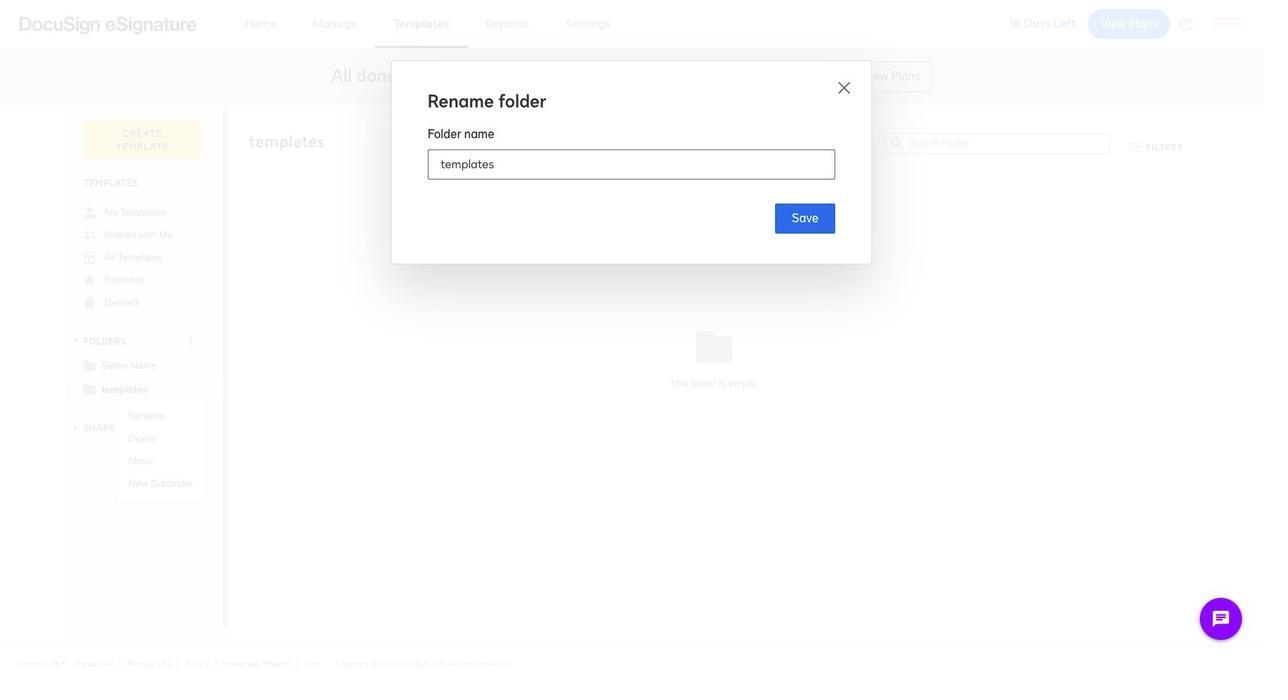 Task type: vqa. For each thing, say whether or not it's contained in the screenshot.
clock image at the bottom of the page
no



Task type: locate. For each thing, give the bounding box(es) containing it.
Enter folder name text field
[[429, 150, 835, 179]]

1 vertical spatial folder image
[[83, 383, 96, 395]]

0 vertical spatial folder image
[[83, 359, 96, 372]]

user image
[[83, 207, 96, 219]]

menu
[[116, 405, 205, 496]]

shared image
[[83, 229, 96, 241]]

templates image
[[83, 252, 96, 264]]

trash image
[[83, 297, 96, 309]]

1 folder image from the top
[[83, 359, 96, 372]]

view folders image
[[70, 335, 82, 347]]

folder image
[[83, 359, 96, 372], [83, 383, 96, 395]]



Task type: describe. For each thing, give the bounding box(es) containing it.
Search Folder text field
[[909, 134, 1110, 153]]

star filled image
[[83, 274, 96, 287]]

docusign esignature image
[[20, 16, 197, 34]]

more info region
[[0, 648, 1263, 680]]

2 folder image from the top
[[83, 383, 96, 395]]



